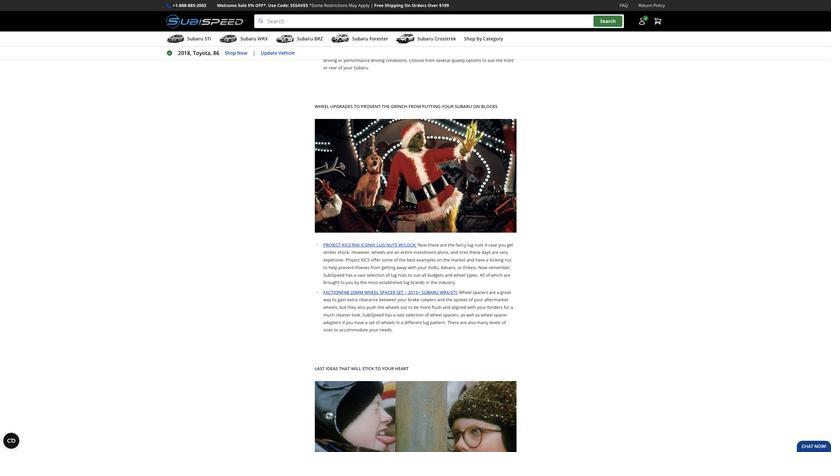 Task type: describe. For each thing, give the bounding box(es) containing it.
and down driving, at the top right
[[448, 42, 456, 48]]

a down between
[[393, 312, 395, 318]]

your left fenders
[[477, 305, 486, 311]]

1 horizontal spatial increase
[[421, 27, 438, 33]]

the right the push
[[378, 305, 384, 311]]

subaru for subaru crosstrek
[[417, 36, 433, 42]]

1 vertical spatial suspension
[[462, 50, 485, 56]]

or left rear
[[323, 65, 328, 71]]

spirited
[[428, 35, 443, 41]]

of inside "strut tower braces whether if you purchase one for the front, or for the trunk area increase the overall chassis stiffness by bridging the two front strut towers together. during spirited driving, or at a weekend driving event, the driver feedback will greatly increase as the steering and suspension response will be smoother and more responsive. a great upgrade that will benefit the suspension for daily driving or performance driving conditions. choose from several quality options to suit the front or rear of your subaru."
[[338, 65, 342, 71]]

which
[[491, 272, 503, 278]]

off*.
[[255, 2, 267, 8]]

with inside wheel spacers are a great way to gain extra clearance between your brake calipers and the spokes of your aftermarket wheels, but they also push the wheels out to be more flush and aligned with your fenders for a much cleaner look. subispeed has a vast selection of wheel spacers, as well as wheel spacer adapters if you have a set of wheels in a different lug pattern. there are also many levels of sizes to accommodate your needs.
[[467, 305, 476, 311]]

2002
[[197, 2, 206, 8]]

on
[[473, 104, 480, 110]]

the left front,
[[359, 27, 365, 33]]

shock.
[[338, 250, 350, 256]]

1 horizontal spatial driving
[[371, 57, 385, 63]]

you inside wheel spacers are a great way to gain extra clearance between your brake calipers and the spokes of your aftermarket wheels, but they also push the wheels out to be more flush and aligned with your fenders for a much cleaner look. subispeed has a vast selection of wheel spacers, as well as wheel spacer adapters if you have a set of wheels in a different lug pattern. there are also many levels of sizes to accommodate your needs.
[[346, 320, 353, 326]]

update vehicle
[[261, 50, 295, 56]]

iconix
[[361, 242, 375, 248]]

nut
[[505, 257, 512, 263]]

wheel spacers are a great way to gain extra clearance between your brake calipers and the spokes of your aftermarket wheels, but they also push the wheels out to be more flush and aligned with your fenders for a much cleaner look. subispeed has a vast selection of wheel spacers, as well as wheel spacer adapters if you have a set of wheels in a different lug pattern. there are also many levels of sizes to accommodate your needs.
[[323, 289, 513, 333]]

0 horizontal spatial will
[[377, 42, 383, 48]]

an
[[394, 250, 399, 256]]

–
[[405, 289, 407, 295]]

of right all
[[486, 272, 490, 278]]

calipers
[[420, 297, 436, 303]]

a down "days"
[[486, 257, 488, 263]]

shop by category
[[464, 36, 503, 42]]

much
[[323, 312, 335, 318]]

and down the advans,
[[445, 272, 453, 278]]

0 horizontal spatial nuts
[[398, 272, 407, 278]]

a inside "strut tower braces whether if you purchase one for the front, or for the trunk area increase the overall chassis stiffness by bridging the two front strut towers together. during spirited driving, or at a weekend driving event, the driver feedback will greatly increase as the steering and suspension response will be smoother and more responsive. a great upgrade that will benefit the suspension for daily driving or performance driving conditions. choose from several quality options to suit the front or rear of your subaru."
[[471, 35, 473, 41]]

+1-888-885-2002 link
[[173, 2, 206, 9]]

over
[[428, 2, 438, 8]]

on
[[437, 257, 442, 263]]

are up alone,
[[440, 242, 447, 248]]

trunk
[[399, 27, 410, 33]]

are up aftermarket
[[489, 289, 496, 295]]

subaru sti
[[187, 36, 211, 42]]

subaru wrx button
[[219, 33, 268, 46]]

of down calipers at the right of the page
[[425, 312, 429, 318]]

1 vertical spatial these
[[469, 250, 480, 256]]

great inside wheel spacers are a great way to gain extra clearance between your brake calipers and the spokes of your aftermarket wheels, but they also push the wheels out to be more flush and aligned with your fenders for a much cleaner look. subispeed has a vast selection of wheel spacers, as well as wheel spacer adapters if you have a set of wheels in a different lug pattern. there are also many levels of sizes to accommodate your needs.
[[500, 289, 511, 295]]

vast inside wheel spacers are a great way to gain extra clearance between your brake calipers and the spokes of your aftermarket wheels, but they also push the wheels out to be more flush and aligned with your fenders for a much cleaner look. subispeed has a vast selection of wheel spacers, as well as wheel spacer adapters if you have a set of wheels in a different lug pattern. there are also many levels of sizes to accommodate your needs.
[[397, 312, 405, 318]]

0 vertical spatial wheel
[[315, 104, 329, 110]]

2 horizontal spatial now
[[478, 265, 487, 271]]

a subaru wrx thumbnail image image
[[219, 34, 238, 44]]

selection inside now these are the fancy lug nuts it case you get sticker shock. however, wheels are an entire investment alone, and tires these days are very expensive. project kics offer some of the best examples on the market and have a locking nut to help prevent thieves from getting away with your volks, advans, or enkeis. now remember, subispeed has a vast selection of lug nuts to suit all budgets and wheel types. all of which are brought to you by the most established lug brands in the industry.
[[367, 272, 385, 278]]

tires
[[459, 250, 468, 256]]

to right brought
[[341, 280, 345, 286]]

spacers
[[473, 289, 488, 295]]

from
[[409, 104, 421, 110]]

get
[[507, 242, 513, 248]]

in inside wheel spacers are a great way to gain extra clearance between your brake calipers and the spokes of your aftermarket wheels, but they also push the wheels out to be more flush and aligned with your fenders for a much cleaner look. subispeed has a vast selection of wheel spacers, as well as wheel spacer adapters if you have a set of wheels in a different lug pattern. there are also many levels of sizes to accommodate your needs.
[[396, 320, 400, 326]]

strut tower braces whether if you purchase one for the front, or for the trunk area increase the overall chassis stiffness by bridging the two front strut towers together. during spirited driving, or at a weekend driving event, the driver feedback will greatly increase as the steering and suspension response will be smoother and more responsive. a great upgrade that will benefit the suspension for daily driving or performance driving conditions. choose from several quality options to suit the front or rear of your subaru.
[[323, 20, 514, 71]]

gain
[[338, 297, 346, 303]]

to inside "strut tower braces whether if you purchase one for the front, or for the trunk area increase the overall chassis stiffness by bridging the two front strut towers together. during spirited driving, or at a weekend driving event, the driver feedback will greatly increase as the steering and suspension response will be smoother and more responsive. a great upgrade that will benefit the suspension for daily driving or performance driving conditions. choose from several quality options to suit the front or rear of your subaru."
[[482, 57, 487, 63]]

1 horizontal spatial |
[[371, 2, 373, 8]]

0 horizontal spatial :
[[415, 242, 416, 248]]

lug inside wheel spacers are a great way to gain extra clearance between your brake calipers and the spokes of your aftermarket wheels, but they also push the wheels out to be more flush and aligned with your fenders for a much cleaner look. subispeed has a vast selection of wheel spacers, as well as wheel spacer adapters if you have a set of wheels in a different lug pattern. there are also many levels of sizes to accommodate your needs.
[[423, 320, 429, 326]]

+1-
[[173, 2, 179, 8]]

front,
[[366, 27, 378, 33]]

forester
[[369, 36, 388, 42]]

to left help
[[323, 265, 327, 271]]

many
[[477, 320, 488, 326]]

1 vertical spatial also
[[468, 320, 476, 326]]

advans,
[[441, 265, 457, 271]]

between
[[379, 297, 396, 303]]

fenders
[[487, 305, 503, 311]]

the down one
[[341, 35, 348, 41]]

0 horizontal spatial driving
[[323, 57, 337, 63]]

purchase
[[323, 27, 342, 33]]

for right one
[[352, 27, 358, 33]]

888-
[[179, 2, 188, 8]]

upgrades
[[330, 104, 353, 110]]

2015+
[[408, 289, 420, 295]]

2018, toyota, 86
[[178, 49, 219, 57]]

last ideas that will stick to your heart
[[315, 366, 409, 372]]

of down "wheel"
[[469, 297, 473, 303]]

the up "quality"
[[454, 50, 461, 56]]

lug up –
[[403, 280, 409, 286]]

a right fenders
[[511, 305, 513, 311]]

are up locking
[[492, 250, 498, 256]]

grinch
[[391, 104, 407, 110]]

0 vertical spatial to
[[354, 104, 360, 110]]

spacers,
[[443, 312, 460, 318]]

days
[[482, 250, 491, 256]]

to right way
[[332, 297, 336, 303]]

subispeed inside now these are the fancy lug nuts it case you get sticker shock. however, wheels are an entire investment alone, and tires these days are very expensive. project kics offer some of the best examples on the market and have a locking nut to help prevent thieves from getting away with your volks, advans, or enkeis. now remember, subispeed has a vast selection of lug nuts to suit all budgets and wheel types. all of which are brought to you by the most established lug brands in the industry.
[[323, 272, 345, 278]]

have inside now these are the fancy lug nuts it case you get sticker shock. however, wheels are an entire investment alone, and tires these days are very expensive. project kics offer some of the best examples on the market and have a locking nut to help prevent thieves from getting away with your volks, advans, or enkeis. now remember, subispeed has a vast selection of lug nuts to suit all budgets and wheel types. all of which are brought to you by the most established lug brands in the industry.
[[475, 257, 485, 263]]

of down an
[[394, 257, 398, 263]]

0 horizontal spatial also
[[357, 305, 365, 311]]

the
[[382, 104, 390, 110]]

*some
[[309, 2, 323, 8]]

factionfab
[[323, 289, 349, 295]]

subaru brz button
[[276, 33, 323, 46]]

project
[[323, 242, 341, 248]]

weekend
[[474, 35, 493, 41]]

great inside "strut tower braces whether if you purchase one for the front, or for the trunk area increase the overall chassis stiffness by bridging the two front strut towers together. during spirited driving, or at a weekend driving event, the driver feedback will greatly increase as the steering and suspension response will be smoother and more responsive. a great upgrade that will benefit the suspension for daily driving or performance driving conditions. choose from several quality options to suit the front or rear of your subaru."
[[393, 50, 403, 56]]

and up flush
[[437, 297, 445, 303]]

brake
[[408, 297, 419, 303]]

response
[[481, 42, 499, 48]]

or down smoother
[[338, 57, 342, 63]]

flush
[[432, 305, 442, 311]]

project kics r40 iconix lug nuts w/lock :
[[323, 242, 416, 248]]

whether
[[469, 20, 486, 25]]

be inside "strut tower braces whether if you purchase one for the front, or for the trunk area increase the overall chassis stiffness by bridging the two front strut towers together. during spirited driving, or at a weekend driving event, the driver feedback will greatly increase as the steering and suspension response will be smoother and more responsive. a great upgrade that will benefit the suspension for daily driving or performance driving conditions. choose from several quality options to suit the front or rear of your subaru."
[[508, 42, 513, 48]]

subaru for subaru wrx
[[240, 36, 256, 42]]

sticker
[[323, 250, 336, 256]]

your down the set
[[369, 327, 378, 333]]

of right the set
[[376, 320, 380, 326]]

1 horizontal spatial nuts
[[475, 242, 483, 248]]

a left different
[[401, 320, 403, 326]]

suit inside now these are the fancy lug nuts it case you get sticker shock. however, wheels are an entire investment alone, and tires these days are very expensive. project kics offer some of the best examples on the market and have a locking nut to help prevent thieves from getting away with your volks, advans, or enkeis. now remember, subispeed has a vast selection of lug nuts to suit all budgets and wheel types. all of which are brought to you by the most established lug brands in the industry.
[[413, 272, 421, 278]]

for down "response"
[[486, 50, 492, 56]]

w/lock
[[399, 242, 415, 248]]

0 vertical spatial suspension
[[457, 42, 480, 48]]

subaru for subaru brz
[[297, 36, 313, 42]]

the up smoother
[[337, 42, 343, 48]]

2 horizontal spatial wheel
[[481, 312, 493, 318]]

0 vertical spatial kics
[[342, 242, 351, 248]]

or left "at"
[[460, 35, 465, 41]]

more inside "strut tower braces whether if you purchase one for the front, or for the trunk area increase the overall chassis stiffness by bridging the two front strut towers together. during spirited driving, or at a weekend driving event, the driver feedback will greatly increase as the steering and suspension response will be smoother and more responsive. a great upgrade that will benefit the suspension for daily driving or performance driving conditions. choose from several quality options to suit the front or rear of your subaru."
[[353, 50, 364, 56]]

0 horizontal spatial wheel
[[430, 312, 442, 318]]

orders
[[412, 2, 427, 8]]

by inside now these are the fancy lug nuts it case you get sticker shock. however, wheels are an entire investment alone, and tires these days are very expensive. project kics offer some of the best examples on the market and have a locking nut to help prevent thieves from getting away with your volks, advans, or enkeis. now remember, subispeed has a vast selection of lug nuts to suit all budgets and wheel types. all of which are brought to you by the most established lug brands in the industry.
[[354, 280, 359, 286]]

subaru for subaru sti
[[187, 36, 203, 42]]

0 vertical spatial subaru
[[455, 104, 472, 110]]

push
[[367, 305, 377, 311]]

wrx
[[258, 36, 268, 42]]

provent
[[361, 104, 381, 110]]

2 vertical spatial wheels
[[381, 320, 395, 326]]

by inside "strut tower braces whether if you purchase one for the front, or for the trunk area increase the overall chassis stiffness by bridging the two front strut towers together. during spirited driving, or at a weekend driving event, the driver feedback will greatly increase as the steering and suspension response will be smoother and more responsive. a great upgrade that will benefit the suspension for daily driving or performance driving conditions. choose from several quality options to suit the front or rear of your subaru."
[[495, 27, 499, 33]]

enkeis.
[[463, 265, 477, 271]]

0 vertical spatial these
[[428, 242, 439, 248]]

a subaru forester thumbnail image image
[[331, 34, 349, 44]]

thieves
[[355, 265, 369, 271]]

driving,
[[444, 35, 459, 41]]

1 horizontal spatial to
[[375, 366, 381, 372]]

if inside "strut tower braces whether if you purchase one for the front, or for the trunk area increase the overall chassis stiffness by bridging the two front strut towers together. during spirited driving, or at a weekend driving event, the driver feedback will greatly increase as the steering and suspension response will be smoother and more responsive. a great upgrade that will benefit the suspension for daily driving or performance driving conditions. choose from several quality options to suit the front or rear of your subaru."
[[487, 20, 489, 25]]

1 vertical spatial wheels
[[385, 305, 399, 311]]

search button
[[594, 16, 622, 27]]

market
[[451, 257, 465, 263]]

wheels,
[[323, 305, 338, 311]]

1 horizontal spatial as
[[461, 312, 465, 318]]

aftermarket
[[484, 297, 508, 303]]

subaru.
[[354, 65, 369, 71]]

for up towers
[[384, 27, 390, 33]]

2 horizontal spatial as
[[475, 312, 480, 318]]

search input field
[[254, 14, 624, 28]]

types.
[[467, 272, 479, 278]]

aligned
[[452, 305, 466, 311]]

policy
[[653, 2, 665, 8]]

are right which
[[504, 272, 510, 278]]

0 horizontal spatial increase
[[399, 42, 416, 48]]

+1-888-885-2002
[[173, 2, 206, 8]]

the right on
[[443, 257, 450, 263]]

chassis
[[461, 27, 476, 33]]

1 vertical spatial your
[[382, 366, 394, 372]]

in inside now these are the fancy lug nuts it case you get sticker shock. however, wheels are an entire investment alone, and tires these days are very expensive. project kics offer some of the best examples on the market and have a locking nut to help prevent thieves from getting away with your volks, advans, or enkeis. now remember, subispeed has a vast selection of lug nuts to suit all budgets and wheel types. all of which are brought to you by the most established lug brands in the industry.
[[426, 280, 430, 286]]

smoother
[[323, 50, 343, 56]]

1 vertical spatial now
[[418, 242, 427, 248]]

volks,
[[428, 265, 440, 271]]

performance
[[344, 57, 370, 63]]

toyota,
[[193, 49, 212, 57]]

and up the "market"
[[451, 250, 458, 256]]

subaru for subaru forester
[[352, 36, 368, 42]]

subispeed logo image
[[166, 14, 243, 28]]

a up aftermarket
[[497, 289, 499, 295]]

1 horizontal spatial front
[[504, 57, 514, 63]]

shop for shop now
[[225, 50, 236, 56]]

your down 'spacers'
[[474, 297, 483, 303]]

spokes
[[454, 297, 468, 303]]

lug right fancy
[[467, 242, 473, 248]]

or right front,
[[379, 27, 383, 33]]

the down budgets
[[431, 280, 437, 286]]

some
[[382, 257, 393, 263]]

selection inside wheel spacers are a great way to gain extra clearance between your brake calipers and the spokes of your aftermarket wheels, but they also push the wheels out to be more flush and aligned with your fenders for a much cleaner look. subispeed has a vast selection of wheel spacers, as well as wheel spacer adapters if you have a set of wheels in a different lug pattern. there are also many levels of sizes to accommodate your needs.
[[406, 312, 424, 318]]

the up away
[[399, 257, 406, 263]]

that
[[339, 366, 350, 372]]

20mm
[[350, 289, 363, 295]]

if inside wheel spacers are a great way to gain extra clearance between your brake calipers and the spokes of your aftermarket wheels, but they also push the wheels out to be more flush and aligned with your fenders for a much cleaner look. subispeed has a vast selection of wheel spacers, as well as wheel spacer adapters if you have a set of wheels in a different lug pattern. there are also many levels of sizes to accommodate your needs.
[[342, 320, 345, 326]]

steering
[[431, 42, 447, 48]]



Task type: vqa. For each thing, say whether or not it's contained in the screenshot.
&
no



Task type: locate. For each thing, give the bounding box(es) containing it.
from down the "that"
[[425, 57, 435, 63]]

1 vertical spatial has
[[385, 312, 392, 318]]

braces
[[454, 20, 468, 25]]

1 horizontal spatial will
[[431, 50, 438, 56]]

0 horizontal spatial vast
[[357, 272, 366, 278]]

wheels down between
[[385, 305, 399, 311]]

a subaru crosstrek thumbnail image image
[[396, 34, 415, 44]]

by inside shop by category dropdown button
[[476, 36, 482, 42]]

your up all at the bottom right of the page
[[418, 265, 427, 271]]

fancy
[[456, 242, 466, 248]]

to up brands
[[408, 272, 412, 278]]

expensive.
[[323, 257, 345, 263]]

1 horizontal spatial selection
[[406, 312, 424, 318]]

0 vertical spatial more
[[353, 50, 364, 56]]

nuts
[[475, 242, 483, 248], [398, 272, 407, 278]]

1 vertical spatial more
[[420, 305, 431, 311]]

however,
[[351, 250, 370, 256]]

they
[[347, 305, 356, 311]]

brought
[[323, 280, 339, 286]]

nuts left it
[[475, 242, 483, 248]]

0 horizontal spatial wheel
[[315, 104, 329, 110]]

selection up 'most' at bottom left
[[367, 272, 385, 278]]

subaru sti button
[[166, 33, 211, 46]]

of down the spacer
[[502, 320, 506, 326]]

driving up "response"
[[494, 35, 507, 41]]

options
[[466, 57, 481, 63]]

great up conditions.
[[393, 50, 403, 56]]

4 subaru from the left
[[352, 36, 368, 42]]

with down best
[[408, 265, 417, 271]]

the up the "that"
[[423, 42, 430, 48]]

1 vertical spatial from
[[371, 265, 380, 271]]

have down look.
[[354, 320, 364, 326]]

these right tires
[[469, 250, 480, 256]]

your down performance
[[343, 65, 353, 71]]

1 vertical spatial :
[[457, 289, 458, 295]]

2 vertical spatial by
[[354, 280, 359, 286]]

one
[[343, 27, 351, 33]]

driving down the responsive.
[[371, 57, 385, 63]]

wheel
[[454, 272, 466, 278], [430, 312, 442, 318], [481, 312, 493, 318]]

2 subaru from the left
[[240, 36, 256, 42]]

1 horizontal spatial great
[[500, 289, 511, 295]]

1 subaru from the left
[[187, 36, 203, 42]]

2 horizontal spatial driving
[[494, 35, 507, 41]]

1 horizontal spatial wheel
[[364, 289, 379, 295]]

1 horizontal spatial if
[[487, 20, 489, 25]]

stiffness
[[477, 27, 493, 33]]

5%
[[248, 2, 254, 8]]

you inside "strut tower braces whether if you purchase one for the front, or for the trunk area increase the overall chassis stiffness by bridging the two front strut towers together. during spirited driving, or at a weekend driving event, the driver feedback will greatly increase as the steering and suspension response will be smoother and more responsive. a great upgrade that will benefit the suspension for daily driving or performance driving conditions. choose from several quality options to suit the front or rear of your subaru."
[[490, 20, 498, 25]]

1 horizontal spatial now
[[418, 242, 427, 248]]

spacer
[[494, 312, 507, 318]]

1 vertical spatial suit
[[413, 272, 421, 278]]

more down calipers at the right of the page
[[420, 305, 431, 311]]

the left 'most' at bottom left
[[360, 280, 367, 286]]

the down wrx/sti
[[446, 297, 453, 303]]

suit inside "strut tower braces whether if you purchase one for the front, or for the trunk area increase the overall chassis stiffness by bridging the two front strut towers together. during spirited driving, or at a weekend driving event, the driver feedback will greatly increase as the steering and suspension response will be smoother and more responsive. a great upgrade that will benefit the suspension for daily driving or performance driving conditions. choose from several quality options to suit the front or rear of your subaru."
[[488, 57, 495, 63]]

to right stick
[[375, 366, 381, 372]]

update
[[261, 50, 277, 56]]

0 horizontal spatial be
[[414, 305, 419, 311]]

1 horizontal spatial more
[[420, 305, 431, 311]]

more inside wheel spacers are a great way to gain extra clearance between your brake calipers and the spokes of your aftermarket wheels, but they also push the wheels out to be more flush and aligned with your fenders for a much cleaner look. subispeed has a vast selection of wheel spacers, as well as wheel spacer adapters if you have a set of wheels in a different lug pattern. there are also many levels of sizes to accommodate your needs.
[[420, 305, 431, 311]]

kics inside now these are the fancy lug nuts it case you get sticker shock. however, wheels are an entire investment alone, and tires these days are very expensive. project kics offer some of the best examples on the market and have a locking nut to help prevent thieves from getting away with your volks, advans, or enkeis. now remember, subispeed has a vast selection of lug nuts to suit all budgets and wheel types. all of which are brought to you by the most established lug brands in the industry.
[[361, 257, 370, 263]]

in
[[426, 280, 430, 286], [396, 320, 400, 326]]

1 vertical spatial nuts
[[398, 272, 407, 278]]

1 vertical spatial with
[[467, 305, 476, 311]]

wheels down lug
[[372, 250, 386, 256]]

1 vertical spatial |
[[253, 49, 256, 57]]

kics up shock.
[[342, 242, 351, 248]]

your inside now these are the fancy lug nuts it case you get sticker shock. however, wheels are an entire investment alone, and tires these days are very expensive. project kics offer some of the best examples on the market and have a locking nut to help prevent thieves from getting away with your volks, advans, or enkeis. now remember, subispeed has a vast selection of lug nuts to suit all budgets and wheel types. all of which are brought to you by the most established lug brands in the industry.
[[418, 265, 427, 271]]

1 vertical spatial by
[[476, 36, 482, 42]]

greatly
[[385, 42, 398, 48]]

getting
[[382, 265, 395, 271]]

1 horizontal spatial subaru
[[455, 104, 472, 110]]

if down cleaner
[[342, 320, 345, 326]]

you up stiffness
[[490, 20, 498, 25]]

return policy link
[[639, 2, 665, 9]]

1 vertical spatial great
[[500, 289, 511, 295]]

with up well
[[467, 305, 476, 311]]

1 vertical spatial subaru
[[422, 289, 439, 295]]

great up aftermarket
[[500, 289, 511, 295]]

with inside now these are the fancy lug nuts it case you get sticker shock. however, wheels are an entire investment alone, and tires these days are very expensive. project kics offer some of the best examples on the market and have a locking nut to help prevent thieves from getting away with your volks, advans, or enkeis. now remember, subispeed has a vast selection of lug nuts to suit all budgets and wheel types. all of which are brought to you by the most established lug brands in the industry.
[[408, 265, 417, 271]]

your up out
[[398, 297, 407, 303]]

nuts
[[386, 242, 397, 248]]

during
[[413, 35, 427, 41]]

2 horizontal spatial by
[[495, 27, 499, 33]]

subaru up calipers at the right of the page
[[422, 289, 439, 295]]

1 vertical spatial kics
[[361, 257, 370, 263]]

of right rear
[[338, 65, 342, 71]]

to right out
[[408, 305, 413, 311]]

are left an
[[387, 250, 393, 256]]

shop down chassis
[[464, 36, 475, 42]]

0 horizontal spatial your
[[382, 366, 394, 372]]

project kics r40 iconix lug nuts w/lock link
[[323, 242, 415, 248]]

shop inside shop by category dropdown button
[[464, 36, 475, 42]]

for up the spacer
[[504, 305, 510, 311]]

shop inside shop now link
[[225, 50, 236, 56]]

0 vertical spatial wheels
[[372, 250, 386, 256]]

open widget image
[[3, 433, 19, 449]]

0 horizontal spatial great
[[393, 50, 403, 56]]

update vehicle button
[[261, 49, 295, 57]]

shop right the 86
[[225, 50, 236, 56]]

quality
[[451, 57, 465, 63]]

0 horizontal spatial from
[[371, 265, 380, 271]]

lug
[[467, 242, 473, 248], [391, 272, 397, 278], [403, 280, 409, 286], [423, 320, 429, 326]]

885-
[[188, 2, 197, 8]]

you up "very" on the right bottom of page
[[498, 242, 506, 248]]

wheel upgrades to provent the grinch from putting your subaru on blocks
[[315, 104, 497, 110]]

0 horizontal spatial suit
[[413, 272, 421, 278]]

shop by category button
[[464, 33, 503, 46]]

1 vertical spatial vast
[[397, 312, 405, 318]]

wheel up clearance
[[364, 289, 379, 295]]

that
[[422, 50, 430, 56]]

0 vertical spatial great
[[393, 50, 403, 56]]

0 vertical spatial in
[[426, 280, 430, 286]]

restrictions
[[324, 2, 348, 8]]

strut
[[431, 20, 441, 25]]

sssave5
[[290, 2, 308, 8]]

a down thieves
[[354, 272, 356, 278]]

bridging
[[323, 35, 340, 41]]

or inside now these are the fancy lug nuts it case you get sticker shock. however, wheels are an entire investment alone, and tires these days are very expensive. project kics offer some of the best examples on the market and have a locking nut to help prevent thieves from getting away with your volks, advans, or enkeis. now remember, subispeed has a vast selection of lug nuts to suit all budgets and wheel types. all of which are brought to you by the most established lug brands in the industry.
[[458, 265, 462, 271]]

subaru inside dropdown button
[[297, 36, 313, 42]]

sizes
[[323, 327, 333, 333]]

0 vertical spatial by
[[495, 27, 499, 33]]

0 vertical spatial :
[[415, 242, 416, 248]]

have down "days"
[[475, 257, 485, 263]]

0 vertical spatial shop
[[464, 36, 475, 42]]

1 vertical spatial increase
[[399, 42, 416, 48]]

0 vertical spatial subispeed
[[323, 272, 345, 278]]

0 vertical spatial vast
[[357, 272, 366, 278]]

0 vertical spatial nuts
[[475, 242, 483, 248]]

3 subaru from the left
[[297, 36, 313, 42]]

established
[[379, 280, 402, 286]]

0 vertical spatial has
[[346, 272, 353, 278]]

have inside wheel spacers are a great way to gain extra clearance between your brake calipers and the spokes of your aftermarket wheels, but they also push the wheels out to be more flush and aligned with your fenders for a much cleaner look. subispeed has a vast selection of wheel spacers, as well as wheel spacer adapters if you have a set of wheels in a different lug pattern. there are also many levels of sizes to accommodate your needs.
[[354, 320, 364, 326]]

from inside now these are the fancy lug nuts it case you get sticker shock. however, wheels are an entire investment alone, and tires these days are very expensive. project kics offer some of the best examples on the market and have a locking nut to help prevent thieves from getting away with your volks, advans, or enkeis. now remember, subispeed has a vast selection of lug nuts to suit all budgets and wheel types. all of which are brought to you by the most established lug brands in the industry.
[[371, 265, 380, 271]]

towers
[[379, 35, 393, 41]]

1 horizontal spatial your
[[442, 104, 454, 110]]

1 horizontal spatial has
[[385, 312, 392, 318]]

of down getting
[[386, 272, 390, 278]]

vast inside now these are the fancy lug nuts it case you get sticker shock. however, wheels are an entire investment alone, and tires these days are very expensive. project kics offer some of the best examples on the market and have a locking nut to help prevent thieves from getting away with your volks, advans, or enkeis. now remember, subispeed has a vast selection of lug nuts to suit all budgets and wheel types. all of which are brought to you by the most established lug brands in the industry.
[[357, 272, 366, 278]]

wheels up needs.
[[381, 320, 395, 326]]

from inside "strut tower braces whether if you purchase one for the front, or for the trunk area increase the overall chassis stiffness by bridging the two front strut towers together. during spirited driving, or at a weekend driving event, the driver feedback will greatly increase as the steering and suspension response will be smoother and more responsive. a great upgrade that will benefit the suspension for daily driving or performance driving conditions. choose from several quality options to suit the front or rear of your subaru."
[[425, 57, 435, 63]]

are down well
[[460, 320, 467, 326]]

0 vertical spatial suit
[[488, 57, 495, 63]]

0 horizontal spatial if
[[342, 320, 345, 326]]

1 horizontal spatial be
[[508, 42, 513, 48]]

all
[[422, 272, 426, 278]]

in left different
[[396, 320, 400, 326]]

a right "at"
[[471, 35, 473, 41]]

driver
[[344, 42, 356, 48]]

wheels
[[372, 250, 386, 256], [385, 305, 399, 311], [381, 320, 395, 326]]

the left trunk
[[391, 27, 398, 33]]

lug left pattern.
[[423, 320, 429, 326]]

on
[[404, 2, 411, 8]]

alone,
[[437, 250, 449, 256]]

will
[[351, 366, 361, 372]]

and down driver
[[344, 50, 352, 56]]

also
[[357, 305, 365, 311], [468, 320, 476, 326]]

and up spacers,
[[443, 305, 450, 311]]

also up look.
[[357, 305, 365, 311]]

wrx/sti
[[440, 289, 457, 295]]

and up enkeis.
[[467, 257, 474, 263]]

wheels inside now these are the fancy lug nuts it case you get sticker shock. however, wheels are an entire investment alone, and tires these days are very expensive. project kics offer some of the best examples on the market and have a locking nut to help prevent thieves from getting away with your volks, advans, or enkeis. now remember, subispeed has a vast selection of lug nuts to suit all budgets and wheel types. all of which are brought to you by the most established lug brands in the industry.
[[372, 250, 386, 256]]

as inside "strut tower braces whether if you purchase one for the front, or for the trunk area increase the overall chassis stiffness by bridging the two front strut towers together. during spirited driving, or at a weekend driving event, the driver feedback will greatly increase as the steering and suspension response will be smoother and more responsive. a great upgrade that will benefit the suspension for daily driving or performance driving conditions. choose from several quality options to suit the front or rear of your subaru."
[[417, 42, 422, 48]]

search
[[600, 18, 616, 24]]

wheel left upgrades
[[315, 104, 329, 110]]

0 horizontal spatial subispeed
[[323, 272, 345, 278]]

now inside shop now link
[[237, 50, 247, 56]]

1 horizontal spatial have
[[475, 257, 485, 263]]

entire
[[401, 250, 412, 256]]

1 horizontal spatial wheel
[[454, 272, 466, 278]]

or down the "market"
[[458, 265, 462, 271]]

1 vertical spatial wheel
[[364, 289, 379, 295]]

1 vertical spatial in
[[396, 320, 400, 326]]

you up 20mm
[[346, 280, 353, 286]]

2 horizontal spatial will
[[501, 42, 507, 48]]

0 vertical spatial if
[[487, 20, 489, 25]]

feedback
[[357, 42, 376, 48]]

selection up different
[[406, 312, 424, 318]]

1 horizontal spatial in
[[426, 280, 430, 286]]

vast
[[357, 272, 366, 278], [397, 312, 405, 318]]

1 vertical spatial selection
[[406, 312, 424, 318]]

0 horizontal spatial |
[[253, 49, 256, 57]]

you up accommodate
[[346, 320, 353, 326]]

for
[[352, 27, 358, 33], [384, 27, 390, 33], [486, 50, 492, 56], [504, 305, 510, 311]]

event,
[[323, 42, 336, 48]]

suspension down "at"
[[457, 42, 480, 48]]

0 horizontal spatial front
[[357, 35, 367, 41]]

0 vertical spatial with
[[408, 265, 417, 271]]

subispeed down help
[[323, 272, 345, 278]]

all
[[480, 272, 485, 278]]

wheel up many
[[481, 312, 493, 318]]

will right the "that"
[[431, 50, 438, 56]]

0 horizontal spatial these
[[428, 242, 439, 248]]

increase
[[421, 27, 438, 33], [399, 42, 416, 48]]

1 horizontal spatial :
[[457, 289, 458, 295]]

front
[[357, 35, 367, 41], [504, 57, 514, 63]]

5 subaru from the left
[[417, 36, 433, 42]]

sti
[[205, 36, 211, 42]]

increase down strut
[[421, 27, 438, 33]]

0 vertical spatial have
[[475, 257, 485, 263]]

the down daily
[[496, 57, 503, 63]]

1 vertical spatial subispeed
[[362, 312, 384, 318]]

crosstrek
[[435, 36, 456, 42]]

from down the offer
[[371, 265, 380, 271]]

different
[[404, 320, 422, 326]]

with
[[408, 265, 417, 271], [467, 305, 476, 311]]

your inside "strut tower braces whether if you purchase one for the front, or for the trunk area increase the overall chassis stiffness by bridging the two front strut towers together. during spirited driving, or at a weekend driving event, the driver feedback will greatly increase as the steering and suspension response will be smoother and more responsive. a great upgrade that will benefit the suspension for daily driving or performance driving conditions. choose from several quality options to suit the front or rear of your subaru."
[[343, 65, 353, 71]]

a subaru sti thumbnail image image
[[166, 34, 185, 44]]

now up all
[[478, 265, 487, 271]]

0 vertical spatial also
[[357, 305, 365, 311]]

ideas
[[326, 366, 338, 372]]

lug up established
[[391, 272, 397, 278]]

a
[[389, 50, 392, 56]]

0 horizontal spatial with
[[408, 265, 417, 271]]

locking
[[490, 257, 504, 263]]

0 horizontal spatial kics
[[342, 242, 351, 248]]

0 horizontal spatial subaru
[[422, 289, 439, 295]]

budgets
[[427, 272, 444, 278]]

1 horizontal spatial subispeed
[[362, 312, 384, 318]]

to left the provent
[[354, 104, 360, 110]]

2 vertical spatial now
[[478, 265, 487, 271]]

button image
[[638, 17, 646, 25]]

subaru left the on at top right
[[455, 104, 472, 110]]

it
[[485, 242, 487, 248]]

to right sizes
[[334, 327, 338, 333]]

a subaru brz thumbnail image image
[[276, 34, 294, 44]]

heart
[[395, 366, 409, 372]]

subispeed inside wheel spacers are a great way to gain extra clearance between your brake calipers and the spokes of your aftermarket wheels, but they also push the wheels out to be more flush and aligned with your fenders for a much cleaner look. subispeed has a vast selection of wheel spacers, as well as wheel spacer adapters if you have a set of wheels in a different lug pattern. there are also many levels of sizes to accommodate your needs.
[[362, 312, 384, 318]]

apply
[[358, 2, 370, 8]]

be inside wheel spacers are a great way to gain extra clearance between your brake calipers and the spokes of your aftermarket wheels, but they also push the wheels out to be more flush and aligned with your fenders for a much cleaner look. subispeed has a vast selection of wheel spacers, as well as wheel spacer adapters if you have a set of wheels in a different lug pattern. there are also many levels of sizes to accommodate your needs.
[[414, 305, 419, 311]]

code:
[[277, 2, 289, 8]]

will up daily
[[501, 42, 507, 48]]

the up crosstrek
[[439, 27, 445, 33]]

faq
[[620, 2, 628, 8]]

0 vertical spatial |
[[371, 2, 373, 8]]

| down subaru wrx
[[253, 49, 256, 57]]

in down all at the bottom right of the page
[[426, 280, 430, 286]]

wheel inside now these are the fancy lug nuts it case you get sticker shock. however, wheels are an entire investment alone, and tires these days are very expensive. project kics offer some of the best examples on the market and have a locking nut to help prevent thieves from getting away with your volks, advans, or enkeis. now remember, subispeed has a vast selection of lug nuts to suit all budgets and wheel types. all of which are brought to you by the most established lug brands in the industry.
[[454, 272, 466, 278]]

last
[[315, 366, 325, 372]]

the left fancy
[[448, 242, 454, 248]]

1 horizontal spatial from
[[425, 57, 435, 63]]

but
[[340, 305, 346, 311]]

vehicle
[[279, 50, 295, 56]]

by down stiffness
[[476, 36, 482, 42]]

return
[[639, 2, 652, 8]]

1 horizontal spatial also
[[468, 320, 476, 326]]

subaru crosstrek
[[417, 36, 456, 42]]

vast down out
[[397, 312, 405, 318]]

shop for shop by category
[[464, 36, 475, 42]]

has down prevent
[[346, 272, 353, 278]]

to
[[482, 57, 487, 63], [323, 265, 327, 271], [408, 272, 412, 278], [341, 280, 345, 286], [332, 297, 336, 303], [408, 305, 413, 311], [334, 327, 338, 333]]

suit
[[488, 57, 495, 63], [413, 272, 421, 278]]

welcome
[[217, 2, 237, 8]]

subaru forester
[[352, 36, 388, 42]]

now
[[237, 50, 247, 56], [418, 242, 427, 248], [478, 265, 487, 271]]

levels
[[489, 320, 501, 326]]

a left the set
[[365, 320, 368, 326]]

extra
[[347, 297, 358, 303]]

stick
[[362, 366, 374, 372]]

1 horizontal spatial suit
[[488, 57, 495, 63]]

0 vertical spatial your
[[442, 104, 454, 110]]

subispeed up the set
[[362, 312, 384, 318]]

increase down together.
[[399, 42, 416, 48]]

nuts down away
[[398, 272, 407, 278]]

wheel down flush
[[430, 312, 442, 318]]

upgrade
[[404, 50, 421, 56]]

has inside now these are the fancy lug nuts it case you get sticker shock. however, wheels are an entire investment alone, and tires these days are very expensive. project kics offer some of the best examples on the market and have a locking nut to help prevent thieves from getting away with your volks, advans, or enkeis. now remember, subispeed has a vast selection of lug nuts to suit all budgets and wheel types. all of which are brought to you by the most established lug brands in the industry.
[[346, 272, 353, 278]]

two
[[349, 35, 356, 41]]

area
[[411, 27, 420, 33]]

use
[[268, 2, 276, 8]]

1 vertical spatial front
[[504, 57, 514, 63]]

by up 20mm
[[354, 280, 359, 286]]

has inside wheel spacers are a great way to gain extra clearance between your brake calipers and the spokes of your aftermarket wheels, but they also push the wheels out to be more flush and aligned with your fenders for a much cleaner look. subispeed has a vast selection of wheel spacers, as well as wheel spacer adapters if you have a set of wheels in a different lug pattern. there are also many levels of sizes to accommodate your needs.
[[385, 312, 392, 318]]

be right "response"
[[508, 42, 513, 48]]

0 horizontal spatial shop
[[225, 50, 236, 56]]

1 vertical spatial shop
[[225, 50, 236, 56]]

by up category
[[495, 27, 499, 33]]

for inside wheel spacers are a great way to gain extra clearance between your brake calipers and the spokes of your aftermarket wheels, but they also push the wheels out to be more flush and aligned with your fenders for a much cleaner look. subispeed has a vast selection of wheel spacers, as well as wheel spacer adapters if you have a set of wheels in a different lug pattern. there are also many levels of sizes to accommodate your needs.
[[504, 305, 510, 311]]

or
[[379, 27, 383, 33], [460, 35, 465, 41], [338, 57, 342, 63], [323, 65, 328, 71], [458, 265, 462, 271]]



